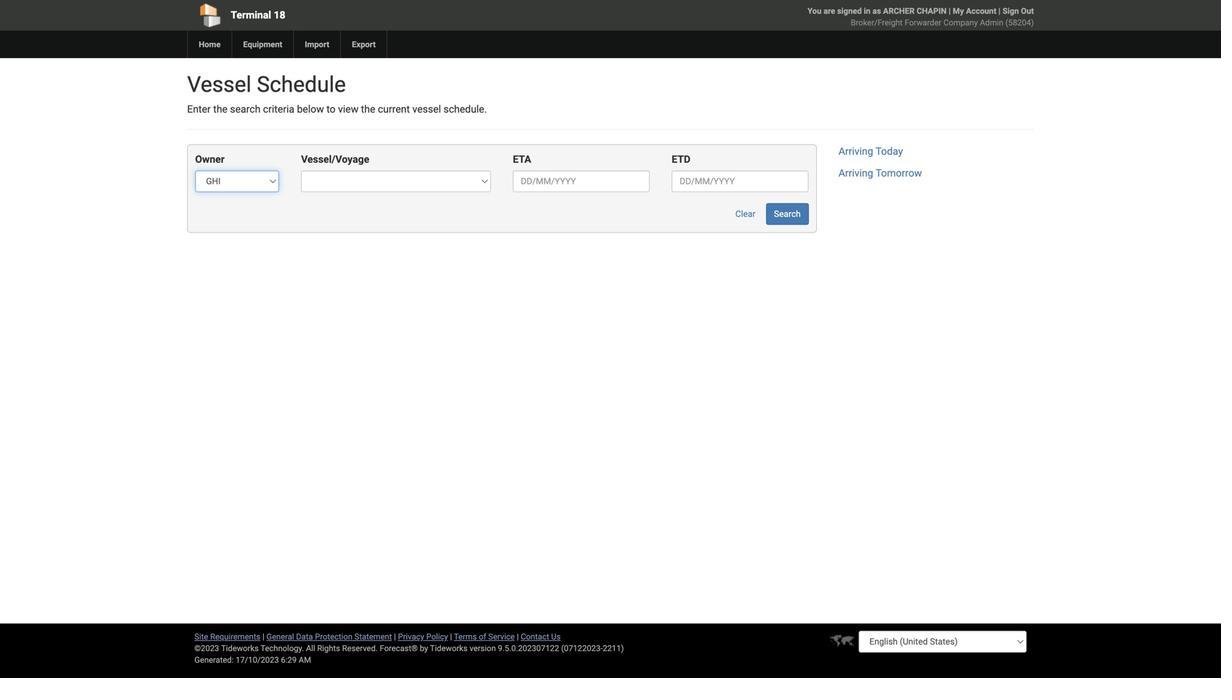 Task type: describe. For each thing, give the bounding box(es) containing it.
vessel schedule enter the search criteria below to view the current vessel schedule.
[[187, 72, 487, 115]]

| up forecast®
[[394, 632, 396, 642]]

equipment
[[243, 40, 282, 49]]

forecast®
[[380, 644, 418, 653]]

terms of service link
[[454, 632, 515, 642]]

ETD text field
[[672, 170, 809, 192]]

data
[[296, 632, 313, 642]]

signed
[[837, 6, 862, 16]]

2 the from the left
[[361, 103, 375, 115]]

search button
[[766, 203, 809, 225]]

vessel/voyage
[[301, 153, 369, 165]]

arriving for arriving tomorrow
[[839, 167, 874, 179]]

my account link
[[953, 6, 997, 16]]

terminal 18
[[231, 9, 285, 21]]

admin
[[980, 18, 1004, 27]]

privacy
[[398, 632, 424, 642]]

view
[[338, 103, 359, 115]]

by
[[420, 644, 428, 653]]

policy
[[426, 632, 448, 642]]

contact
[[521, 632, 549, 642]]

protection
[[315, 632, 353, 642]]

archer
[[883, 6, 915, 16]]

today
[[876, 145, 903, 157]]

export link
[[340, 31, 387, 58]]

| up 'tideworks'
[[450, 632, 452, 642]]

in
[[864, 6, 871, 16]]

clear button
[[728, 203, 764, 225]]

arriving for arriving today
[[839, 145, 874, 157]]

| up the '9.5.0.202307122'
[[517, 632, 519, 642]]

general data protection statement link
[[267, 632, 392, 642]]

as
[[873, 6, 881, 16]]

criteria
[[263, 103, 295, 115]]

generated:
[[194, 655, 234, 665]]

privacy policy link
[[398, 632, 448, 642]]

etd
[[672, 153, 691, 165]]

owner
[[195, 153, 225, 165]]

version
[[470, 644, 496, 653]]

terms
[[454, 632, 477, 642]]

you
[[808, 6, 822, 16]]

vessel
[[187, 72, 252, 97]]

equipment link
[[232, 31, 293, 58]]

arriving tomorrow
[[839, 167, 922, 179]]

you are signed in as archer chapin | my account | sign out broker/freight forwarder company admin (58204)
[[808, 6, 1034, 27]]

site
[[194, 632, 208, 642]]

general
[[267, 632, 294, 642]]

ETA text field
[[513, 170, 650, 192]]

©2023 tideworks
[[194, 644, 259, 653]]

(58204)
[[1006, 18, 1034, 27]]

out
[[1021, 6, 1034, 16]]

home link
[[187, 31, 232, 58]]

arriving today
[[839, 145, 903, 157]]

| left sign
[[999, 6, 1001, 16]]

import link
[[293, 31, 340, 58]]



Task type: vqa. For each thing, say whether or not it's contained in the screenshot.
Out
yes



Task type: locate. For each thing, give the bounding box(es) containing it.
contact us link
[[521, 632, 561, 642]]

terminal 18 link
[[187, 0, 527, 31]]

(07122023-
[[561, 644, 603, 653]]

schedule.
[[444, 103, 487, 115]]

18
[[274, 9, 285, 21]]

site requirements link
[[194, 632, 261, 642]]

sign out link
[[1003, 6, 1034, 16]]

the right view
[[361, 103, 375, 115]]

0 vertical spatial arriving
[[839, 145, 874, 157]]

schedule
[[257, 72, 346, 97]]

| left general
[[263, 632, 265, 642]]

arriving up 'arriving tomorrow'
[[839, 145, 874, 157]]

| left my
[[949, 6, 951, 16]]

17/10/2023
[[236, 655, 279, 665]]

clear
[[736, 209, 756, 219]]

rights
[[317, 644, 340, 653]]

forwarder
[[905, 18, 942, 27]]

below
[[297, 103, 324, 115]]

to
[[327, 103, 336, 115]]

1 the from the left
[[213, 103, 228, 115]]

site requirements | general data protection statement | privacy policy | terms of service | contact us ©2023 tideworks technology. all rights reserved. forecast® by tideworks version 9.5.0.202307122 (07122023-2211) generated: 17/10/2023 6:29 am
[[194, 632, 624, 665]]

0 horizontal spatial the
[[213, 103, 228, 115]]

are
[[824, 6, 835, 16]]

the right enter
[[213, 103, 228, 115]]

am
[[299, 655, 311, 665]]

technology.
[[261, 644, 304, 653]]

6:29
[[281, 655, 297, 665]]

import
[[305, 40, 329, 49]]

2211)
[[603, 644, 624, 653]]

service
[[488, 632, 515, 642]]

terminal
[[231, 9, 271, 21]]

company
[[944, 18, 978, 27]]

statement
[[355, 632, 392, 642]]

the
[[213, 103, 228, 115], [361, 103, 375, 115]]

vessel
[[413, 103, 441, 115]]

sign
[[1003, 6, 1019, 16]]

enter
[[187, 103, 211, 115]]

us
[[551, 632, 561, 642]]

search
[[774, 209, 801, 219]]

reserved.
[[342, 644, 378, 653]]

tomorrow
[[876, 167, 922, 179]]

arriving down arriving today link
[[839, 167, 874, 179]]

current
[[378, 103, 410, 115]]

home
[[199, 40, 221, 49]]

search
[[230, 103, 261, 115]]

arriving today link
[[839, 145, 903, 157]]

9.5.0.202307122
[[498, 644, 559, 653]]

2 arriving from the top
[[839, 167, 874, 179]]

arriving
[[839, 145, 874, 157], [839, 167, 874, 179]]

eta
[[513, 153, 531, 165]]

1 horizontal spatial the
[[361, 103, 375, 115]]

chapin
[[917, 6, 947, 16]]

all
[[306, 644, 315, 653]]

arriving tomorrow link
[[839, 167, 922, 179]]

requirements
[[210, 632, 261, 642]]

of
[[479, 632, 486, 642]]

|
[[949, 6, 951, 16], [999, 6, 1001, 16], [263, 632, 265, 642], [394, 632, 396, 642], [450, 632, 452, 642], [517, 632, 519, 642]]

broker/freight
[[851, 18, 903, 27]]

my
[[953, 6, 964, 16]]

1 vertical spatial arriving
[[839, 167, 874, 179]]

tideworks
[[430, 644, 468, 653]]

1 arriving from the top
[[839, 145, 874, 157]]

export
[[352, 40, 376, 49]]

account
[[966, 6, 997, 16]]



